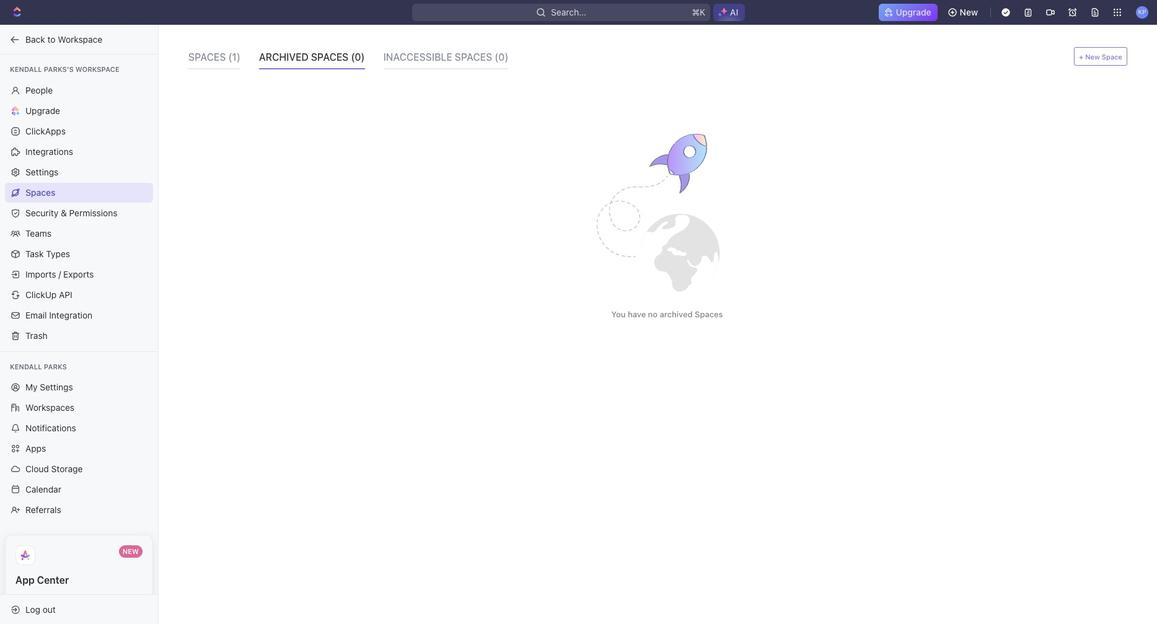 Task type: vqa. For each thing, say whether or not it's contained in the screenshot.
HAVE
yes



Task type: locate. For each thing, give the bounding box(es) containing it.
cloud storage
[[25, 464, 83, 474]]

kendall for people
[[10, 65, 42, 73]]

0 horizontal spatial upgrade
[[25, 105, 60, 116]]

upgrade link left the new button
[[879, 4, 938, 21]]

1 kendall from the top
[[10, 65, 42, 73]]

spaces right the archived
[[311, 51, 349, 63]]

settings down parks at the left
[[40, 382, 73, 393]]

1 horizontal spatial upgrade
[[896, 7, 932, 17]]

clickapps
[[25, 126, 66, 136]]

app
[[16, 575, 35, 586]]

kendall parks's workspace
[[10, 65, 120, 73]]

apps link
[[5, 439, 153, 459]]

upgrade
[[896, 7, 932, 17], [25, 105, 60, 116]]

upgrade link up clickapps link on the top left of page
[[5, 101, 153, 121]]

security & permissions
[[25, 207, 118, 218]]

workspace up people link on the top left of the page
[[75, 65, 120, 73]]

kendall parks
[[10, 362, 67, 371]]

workspace right to on the top of the page
[[58, 34, 102, 44]]

my settings
[[25, 382, 73, 393]]

imports
[[25, 269, 56, 279]]

new
[[960, 7, 979, 17], [1086, 52, 1101, 60], [123, 548, 139, 556]]

task
[[25, 248, 44, 259]]

0 vertical spatial new
[[960, 7, 979, 17]]

1 (0) from the left
[[351, 51, 365, 63]]

kp button
[[1133, 2, 1153, 22]]

0 horizontal spatial (0)
[[351, 51, 365, 63]]

settings down integrations
[[25, 167, 59, 177]]

0 vertical spatial kendall
[[10, 65, 42, 73]]

2 kendall from the top
[[10, 362, 42, 371]]

1 horizontal spatial new
[[960, 7, 979, 17]]

spaces
[[189, 51, 226, 63], [311, 51, 349, 63], [455, 51, 492, 63], [25, 187, 55, 198], [695, 309, 723, 319]]

+
[[1080, 52, 1084, 60]]

1 vertical spatial upgrade link
[[5, 101, 153, 121]]

ai button
[[714, 4, 746, 21]]

integrations
[[25, 146, 73, 157]]

kendall up my
[[10, 362, 42, 371]]

(0)
[[351, 51, 365, 63], [495, 51, 509, 63]]

0 horizontal spatial upgrade link
[[5, 101, 153, 121]]

task types
[[25, 248, 70, 259]]

email integration
[[25, 310, 92, 320]]

parks's
[[44, 65, 74, 73]]

back to workspace button
[[5, 29, 147, 49]]

kendall up the people
[[10, 65, 42, 73]]

2 horizontal spatial new
[[1086, 52, 1101, 60]]

clickup api link
[[5, 285, 153, 305]]

upgrade link
[[879, 4, 938, 21], [5, 101, 153, 121]]

new inside button
[[960, 7, 979, 17]]

kendall
[[10, 65, 42, 73], [10, 362, 42, 371]]

referrals link
[[5, 500, 153, 520]]

settings
[[25, 167, 59, 177], [40, 382, 73, 393]]

1 vertical spatial workspace
[[75, 65, 120, 73]]

1 horizontal spatial (0)
[[495, 51, 509, 63]]

0 vertical spatial settings
[[25, 167, 59, 177]]

trash
[[25, 330, 48, 341]]

back to workspace
[[25, 34, 102, 44]]

0 horizontal spatial new
[[123, 548, 139, 556]]

have
[[628, 309, 646, 319]]

email integration link
[[5, 305, 153, 325]]

1 vertical spatial upgrade
[[25, 105, 60, 116]]

upgrade left the new button
[[896, 7, 932, 17]]

1 vertical spatial new
[[1086, 52, 1101, 60]]

you
[[612, 309, 626, 319]]

spaces left (1)
[[189, 51, 226, 63]]

workspace inside button
[[58, 34, 102, 44]]

teams link
[[5, 224, 153, 243]]

no
[[648, 309, 658, 319]]

0 vertical spatial upgrade
[[896, 7, 932, 17]]

workspaces link
[[5, 398, 153, 418]]

my settings link
[[5, 378, 153, 398]]

log
[[25, 604, 40, 615]]

to
[[47, 34, 56, 44]]

integrations link
[[5, 142, 153, 162]]

clickapps link
[[5, 121, 153, 141]]

email
[[25, 310, 47, 320]]

0 vertical spatial workspace
[[58, 34, 102, 44]]

cloud
[[25, 464, 49, 474]]

api
[[59, 289, 72, 300]]

integration
[[49, 310, 92, 320]]

1 vertical spatial kendall
[[10, 362, 42, 371]]

1 horizontal spatial upgrade link
[[879, 4, 938, 21]]

upgrade for topmost upgrade link
[[896, 7, 932, 17]]

parks
[[44, 362, 67, 371]]

upgrade up clickapps at the top left
[[25, 105, 60, 116]]

workspace
[[58, 34, 102, 44], [75, 65, 120, 73]]

app center
[[16, 575, 69, 586]]

(0) for inaccessible spaces (0)
[[495, 51, 509, 63]]

settings link
[[5, 162, 153, 182]]

types
[[46, 248, 70, 259]]

(0) for archived spaces (0)
[[351, 51, 365, 63]]

2 (0) from the left
[[495, 51, 509, 63]]

apps
[[25, 443, 46, 454]]

⌘k
[[692, 7, 706, 17]]

notifications link
[[5, 419, 153, 438]]



Task type: describe. For each thing, give the bounding box(es) containing it.
notifications
[[25, 423, 76, 433]]

spaces (1)
[[189, 51, 241, 63]]

(1)
[[228, 51, 241, 63]]

security & permissions link
[[5, 203, 153, 223]]

spaces right inaccessible
[[455, 51, 492, 63]]

permissions
[[69, 207, 118, 218]]

inaccessible
[[384, 51, 453, 63]]

my
[[25, 382, 38, 393]]

task types link
[[5, 244, 153, 264]]

ai
[[730, 7, 739, 17]]

clickup api
[[25, 289, 72, 300]]

space
[[1102, 52, 1123, 60]]

storage
[[51, 464, 83, 474]]

inaccessible spaces (0)
[[384, 51, 509, 63]]

center
[[37, 575, 69, 586]]

archived spaces (0)
[[259, 51, 365, 63]]

new button
[[943, 2, 986, 22]]

log out button
[[5, 600, 148, 620]]

cloud storage link
[[5, 460, 153, 479]]

archived
[[660, 309, 693, 319]]

spaces up security
[[25, 187, 55, 198]]

kp
[[1139, 8, 1147, 16]]

workspaces
[[25, 402, 74, 413]]

log out
[[25, 604, 56, 615]]

&
[[61, 207, 67, 218]]

you have no archived spaces
[[612, 309, 723, 319]]

workspace for kendall parks's workspace
[[75, 65, 120, 73]]

out
[[43, 604, 56, 615]]

people link
[[5, 80, 153, 100]]

imports / exports
[[25, 269, 94, 279]]

0 vertical spatial upgrade link
[[879, 4, 938, 21]]

spaces link
[[5, 183, 153, 202]]

calendar
[[25, 484, 61, 495]]

upgrade for bottom upgrade link
[[25, 105, 60, 116]]

clickup
[[25, 289, 57, 300]]

1 vertical spatial settings
[[40, 382, 73, 393]]

calendar link
[[5, 480, 153, 500]]

2 vertical spatial new
[[123, 548, 139, 556]]

people
[[25, 85, 53, 95]]

search...
[[551, 7, 587, 17]]

exports
[[63, 269, 94, 279]]

trash link
[[5, 326, 153, 346]]

security
[[25, 207, 58, 218]]

imports / exports link
[[5, 264, 153, 284]]

kendall for my settings
[[10, 362, 42, 371]]

archived
[[259, 51, 309, 63]]

referrals
[[25, 505, 61, 515]]

spaces right archived
[[695, 309, 723, 319]]

back
[[25, 34, 45, 44]]

teams
[[25, 228, 51, 238]]

+ new space
[[1080, 52, 1123, 60]]

/
[[58, 269, 61, 279]]

workspace for back to workspace
[[58, 34, 102, 44]]



